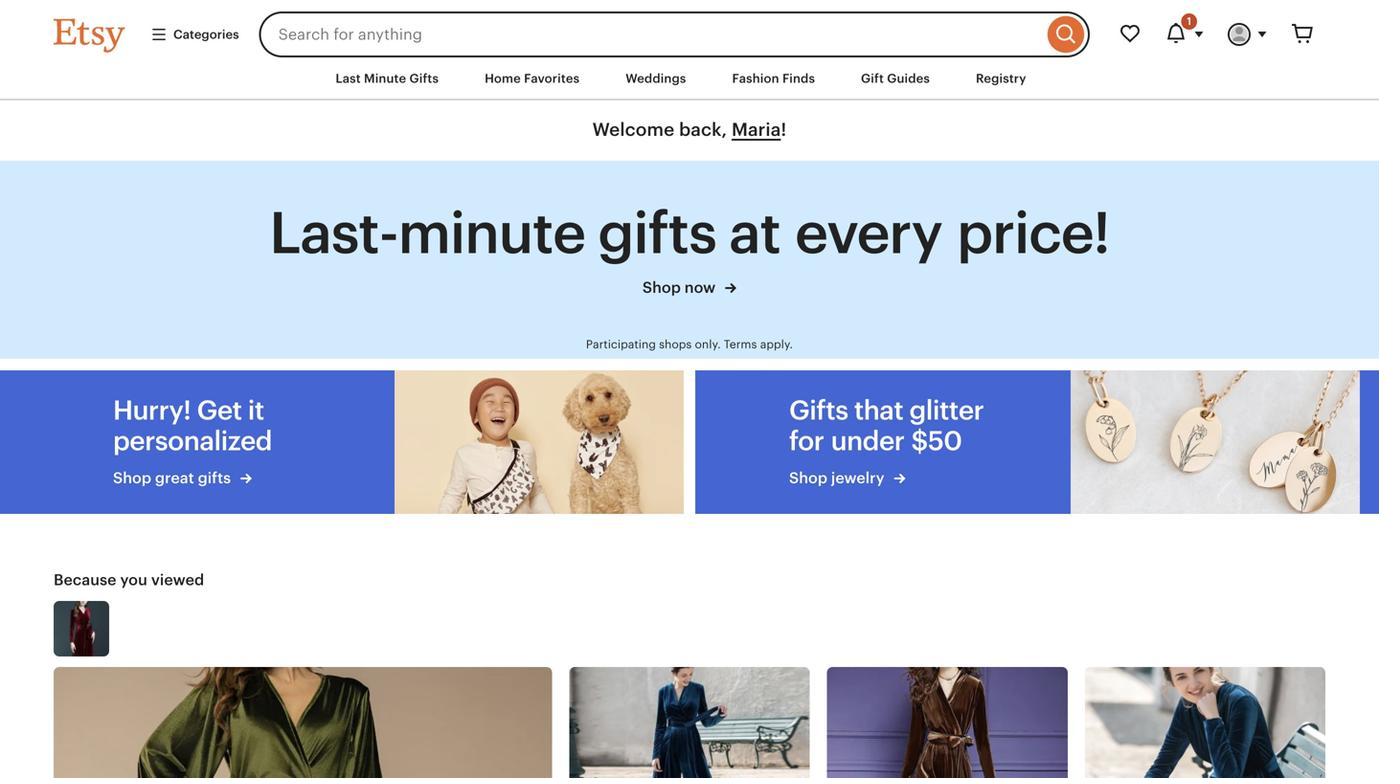 Task type: locate. For each thing, give the bounding box(es) containing it.
shop left 'great'
[[113, 470, 151, 487]]

gifts
[[598, 201, 717, 266], [198, 470, 231, 487]]

shop for personalized
[[113, 470, 151, 487]]

fashion finds
[[733, 71, 815, 86]]

1 button
[[1154, 11, 1217, 57]]

shop left now
[[643, 279, 681, 296]]

0 horizontal spatial gifts
[[198, 470, 231, 487]]

gifts right minute
[[410, 71, 439, 86]]

velvet jumpsuit for women v neck long sleeves velvet romper wide leg jumpsuit fall winter jumpsuit with belt overalls plus size clothing r58 image
[[54, 602, 109, 657]]

shop inside "link"
[[790, 470, 828, 487]]

gifts right 'great'
[[198, 470, 231, 487]]

shop
[[643, 279, 681, 296], [113, 470, 151, 487], [790, 470, 828, 487]]

gifts inside gifts that glitter for under $50
[[790, 395, 849, 426]]

for under $50
[[790, 426, 962, 457]]

shop great gifts
[[113, 470, 235, 487]]

0 horizontal spatial shop
[[113, 470, 151, 487]]

0 vertical spatial gifts
[[598, 201, 717, 266]]

home
[[485, 71, 521, 86]]

shop left jewelry
[[790, 470, 828, 487]]

None search field
[[259, 11, 1090, 57]]

minute
[[398, 201, 586, 266]]

gifts up shop now
[[598, 201, 717, 266]]

now
[[685, 279, 716, 296]]

back,
[[679, 119, 727, 140]]

!
[[781, 119, 787, 140]]

participating
[[586, 338, 656, 351]]

1 horizontal spatial gifts
[[790, 395, 849, 426]]

gifts
[[410, 71, 439, 86], [790, 395, 849, 426]]

glitter
[[910, 395, 984, 426]]

hurry!
[[113, 395, 191, 426]]

gift guides
[[861, 71, 930, 86]]

last-
[[270, 201, 398, 266]]

that
[[855, 395, 904, 426]]

1 vertical spatial gifts
[[198, 470, 231, 487]]

gift
[[861, 71, 884, 86]]

shops
[[659, 338, 692, 351]]

last minute gifts link
[[321, 61, 453, 96]]

viewed
[[151, 572, 204, 589]]

hurry! get it personalized
[[113, 395, 272, 457]]

1 horizontal spatial shop
[[643, 279, 681, 296]]

finds
[[783, 71, 815, 86]]

1 vertical spatial gifts
[[790, 395, 849, 426]]

registry
[[976, 71, 1027, 86]]

shop inside 'link'
[[113, 470, 151, 487]]

categories
[[173, 27, 239, 42]]

gifts inside 'link'
[[198, 470, 231, 487]]

1 horizontal spatial gifts
[[598, 201, 717, 266]]

menu bar
[[19, 57, 1361, 101]]

menu bar containing last minute gifts
[[19, 57, 1361, 101]]

0 vertical spatial gifts
[[410, 71, 439, 86]]

gifts left the that
[[790, 395, 849, 426]]

because
[[54, 572, 116, 589]]

participating shops only. terms apply.
[[586, 338, 793, 351]]

shop jewelry link
[[790, 468, 995, 490]]

0 horizontal spatial gifts
[[410, 71, 439, 86]]

great
[[155, 470, 194, 487]]

2 horizontal spatial shop
[[790, 470, 828, 487]]

last minute gifts
[[336, 71, 439, 86]]

it
[[248, 395, 264, 426]]

fashion finds link
[[718, 61, 830, 96]]

shop jewelry
[[790, 470, 889, 487]]

guides
[[887, 71, 930, 86]]

you
[[120, 572, 147, 589]]

shop for at every price!
[[643, 279, 681, 296]]

dark olive velvet jumpsuit for women, bridesmaid jumpsuit v-neck, long flared sleeves, wide leg velvet romper jumpsuit plus size image
[[54, 668, 552, 779]]

terms apply.
[[724, 338, 793, 351]]



Task type: describe. For each thing, give the bounding box(es) containing it.
registry link
[[962, 61, 1041, 96]]

categories banner
[[19, 0, 1361, 57]]

shop now link
[[270, 276, 1110, 299]]

welcome back, maria !
[[593, 119, 787, 140]]

because you viewed
[[54, 572, 204, 589]]

none search field inside categories banner
[[259, 11, 1090, 57]]

weddings link
[[612, 61, 701, 96]]

home favorites link
[[471, 61, 594, 96]]

maria link
[[732, 119, 781, 140]]

weddings
[[626, 71, 687, 86]]

1
[[1187, 15, 1192, 27]]

gifts for minute
[[598, 201, 717, 266]]

a young boy shown wearing an alphabet printed fanny pack next to his dog wearing a neck bandana featuring the matching design. image
[[395, 371, 684, 514]]

minute
[[364, 71, 407, 86]]

velvet jumpsuit women wrap long sleeves velvet romper wide leg jumpsuit loose long jumpsuit with belt overalls women plus size clothing r58 image
[[1085, 668, 1326, 779]]

categories button
[[136, 17, 254, 52]]

shop great gifts link
[[113, 468, 318, 490]]

velvet jumpsuit, women wrap long sleeves velvet romper, wide leg jumpsuit, loose maxi jumpsuit with belt, overalls plus size clothing r58 image
[[827, 668, 1068, 779]]

four stainless steel oval plate necklaces shown in gold featuring personalized birth flowers and one with a custom name written in a cursive font. image
[[1071, 371, 1361, 514]]

jewelry
[[832, 470, 885, 487]]

gifts for great
[[198, 470, 231, 487]]

Search for anything text field
[[259, 11, 1043, 57]]

last
[[336, 71, 361, 86]]

last-minute gifts at every price!
[[270, 201, 1110, 266]]

home favorites
[[485, 71, 580, 86]]

get
[[197, 395, 242, 426]]

maria
[[732, 119, 781, 140]]

fashion
[[733, 71, 780, 86]]

at every price!
[[729, 201, 1110, 266]]

shop for for under $50
[[790, 470, 828, 487]]

gifts that glitter for under $50
[[790, 395, 984, 457]]

personalized
[[113, 426, 272, 457]]

gifts inside last minute gifts link
[[410, 71, 439, 86]]

welcome
[[593, 119, 675, 140]]

wide leg long velvet jumpsuit women wrap jumpsuit long sleeves velvet romper loose jumpsuit with belt women overalls plus size clothing r58 image
[[570, 668, 810, 779]]

gift guides link
[[847, 61, 945, 96]]

favorites
[[524, 71, 580, 86]]

shop now
[[643, 279, 720, 296]]

only.
[[695, 338, 721, 351]]



Task type: vqa. For each thing, say whether or not it's contained in the screenshot.
STATES,
no



